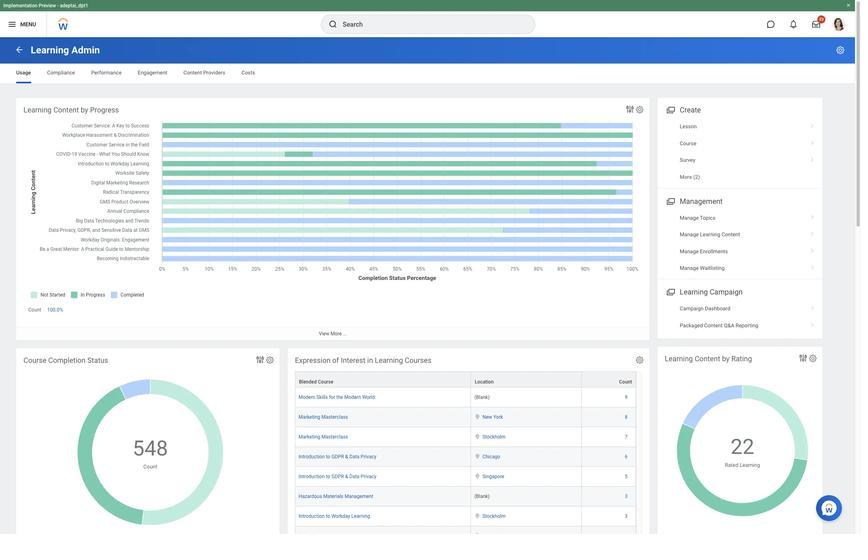 Task type: locate. For each thing, give the bounding box(es) containing it.
management up manage topics
[[680, 197, 723, 206]]

(blank) element
[[475, 393, 490, 401], [475, 492, 490, 500]]

1 vertical spatial chevron right image
[[808, 154, 818, 162]]

1 3 from the top
[[625, 494, 628, 500]]

chevron right image inside campaign dashboard link
[[808, 303, 818, 311]]

4 chevron right image from the top
[[808, 246, 818, 254]]

0 horizontal spatial more
[[331, 331, 342, 337]]

q&a
[[724, 323, 735, 329]]

1 introduction to gdpr & data privacy link from the top
[[299, 453, 377, 460]]

3 manage from the top
[[680, 248, 699, 254]]

0 vertical spatial (blank) element
[[475, 393, 490, 401]]

more inside "learning content by progress" element
[[331, 331, 342, 337]]

course up skills
[[318, 379, 334, 385]]

0 vertical spatial count
[[28, 307, 41, 313]]

5
[[625, 474, 628, 480]]

configure and view chart data image
[[799, 353, 809, 363], [255, 355, 265, 365]]

Search Workday  search field
[[343, 15, 519, 33]]

content left the rating
[[695, 355, 721, 363]]

(blank) down singapore
[[475, 494, 490, 500]]

2 location image from the top
[[475, 454, 481, 460]]

2 list from the top
[[658, 210, 823, 277]]

1 vertical spatial course
[[23, 356, 46, 365]]

1 vertical spatial to
[[326, 474, 330, 480]]

stockholm link down new york
[[483, 433, 506, 440]]

1 3 button from the top
[[625, 494, 629, 500]]

0 vertical spatial introduction
[[299, 454, 325, 460]]

3 location image from the top
[[475, 474, 481, 479]]

to up hazardous materials management link
[[326, 454, 330, 460]]

2 data from the top
[[350, 474, 360, 480]]

packaged content q&a reporting
[[680, 323, 759, 329]]

1 vertical spatial masterclass
[[322, 435, 348, 440]]

& for singapore
[[345, 474, 348, 480]]

&
[[345, 454, 348, 460], [345, 474, 348, 480]]

stockholm link for 7
[[483, 433, 506, 440]]

7 row from the top
[[295, 487, 637, 507]]

course inside popup button
[[318, 379, 334, 385]]

2 marketing masterclass from the top
[[299, 435, 348, 440]]

content left q&a
[[705, 323, 723, 329]]

0 vertical spatial campaign
[[710, 288, 743, 297]]

menu group image for create
[[665, 104, 676, 115]]

gdpr
[[332, 454, 344, 460], [332, 474, 344, 480]]

2 horizontal spatial course
[[680, 140, 697, 146]]

view more ...
[[319, 331, 347, 337]]

chevron right image inside manage enrollments link
[[808, 246, 818, 254]]

0 vertical spatial menu group image
[[665, 104, 676, 115]]

costs
[[242, 70, 255, 76]]

3 chevron right image from the top
[[808, 320, 818, 328]]

0 vertical spatial marketing masterclass
[[299, 415, 348, 420]]

previous page image
[[15, 45, 24, 54]]

0 vertical spatial list
[[658, 118, 823, 186]]

learning inside introduction to workday learning link
[[352, 514, 370, 520]]

row
[[295, 372, 637, 388], [295, 388, 637, 408], [295, 408, 637, 428], [295, 428, 637, 447], [295, 447, 637, 467], [295, 467, 637, 487], [295, 487, 637, 507], [295, 507, 637, 527], [295, 527, 637, 534]]

1 horizontal spatial configure and view chart data image
[[799, 353, 809, 363]]

1 chevron right image from the top
[[808, 121, 818, 129]]

1 vertical spatial (blank)
[[475, 494, 490, 500]]

1 vertical spatial &
[[345, 474, 348, 480]]

configure and view chart data image for 22
[[799, 353, 809, 363]]

4 manage from the top
[[680, 265, 699, 271]]

learning up campaign dashboard at the right bottom of the page
[[680, 288, 708, 297]]

manage topics
[[680, 215, 716, 221]]

chevron right image for manage topics
[[808, 212, 818, 220]]

1 vertical spatial location image
[[475, 513, 481, 519]]

marketing
[[299, 415, 321, 420], [299, 435, 321, 440]]

introduction to gdpr & data privacy link for chicago
[[299, 453, 377, 460]]

modern right the
[[345, 395, 361, 401]]

chevron right image inside packaged content q&a reporting link
[[808, 320, 818, 328]]

1 stockholm link from the top
[[483, 433, 506, 440]]

chevron right image for manage waitlisting
[[808, 262, 818, 270]]

learning right rated
[[740, 462, 761, 468]]

1 location image from the top
[[475, 434, 481, 440]]

1 vertical spatial marketing
[[299, 435, 321, 440]]

location image
[[475, 434, 481, 440], [475, 454, 481, 460], [475, 474, 481, 479]]

learning down 'usage'
[[23, 106, 52, 114]]

masterclass
[[322, 415, 348, 420], [322, 435, 348, 440]]

1 horizontal spatial campaign
[[710, 288, 743, 297]]

2 vertical spatial count
[[143, 464, 157, 470]]

count inside count popup button
[[620, 379, 632, 385]]

2 vertical spatial list
[[658, 301, 823, 334]]

marketing for stockholm
[[299, 435, 321, 440]]

2 vertical spatial course
[[318, 379, 334, 385]]

100.0% button
[[47, 307, 64, 313]]

chevron right image
[[808, 137, 818, 146], [808, 154, 818, 162], [808, 320, 818, 328]]

course left completion
[[23, 356, 46, 365]]

0 vertical spatial privacy
[[361, 454, 377, 460]]

548 count
[[133, 437, 168, 470]]

(blank) element down singapore
[[475, 492, 490, 500]]

list containing campaign dashboard
[[658, 301, 823, 334]]

chevron right image inside course link
[[808, 137, 818, 146]]

3 introduction from the top
[[299, 514, 325, 520]]

0 horizontal spatial modern
[[299, 395, 315, 401]]

course for course
[[680, 140, 697, 146]]

singapore
[[483, 474, 505, 480]]

packaged content q&a reporting link
[[658, 317, 823, 334]]

count down 548 button
[[143, 464, 157, 470]]

8
[[625, 415, 628, 420]]

manage for manage learning content
[[680, 232, 699, 238]]

campaign up dashboard
[[710, 288, 743, 297]]

blended
[[299, 379, 317, 385]]

6 row from the top
[[295, 467, 637, 487]]

2 gdpr from the top
[[332, 474, 344, 480]]

0 vertical spatial &
[[345, 454, 348, 460]]

menu group image
[[665, 104, 676, 115], [665, 195, 676, 206]]

chevron right image inside survey 'link'
[[808, 154, 818, 162]]

data
[[350, 454, 360, 460], [350, 474, 360, 480]]

stockholm link down singapore
[[483, 512, 506, 520]]

0 horizontal spatial management
[[345, 494, 373, 500]]

1 vertical spatial marketing masterclass link
[[299, 433, 348, 440]]

3 button for hazardous materials management
[[625, 494, 629, 500]]

4 row from the top
[[295, 428, 637, 447]]

2 3 button from the top
[[625, 513, 629, 520]]

1 list from the top
[[658, 118, 823, 186]]

manage down manage topics
[[680, 232, 699, 238]]

1 vertical spatial management
[[345, 494, 373, 500]]

0 vertical spatial masterclass
[[322, 415, 348, 420]]

campaign
[[710, 288, 743, 297], [680, 306, 704, 312]]

0 horizontal spatial configure and view chart data image
[[255, 355, 265, 365]]

courses
[[405, 356, 432, 365]]

singapore link
[[483, 473, 505, 480]]

3 to from the top
[[326, 514, 330, 520]]

course completion status
[[23, 356, 108, 365]]

1 vertical spatial campaign
[[680, 306, 704, 312]]

to left workday
[[326, 514, 330, 520]]

1 vertical spatial by
[[723, 355, 730, 363]]

0 vertical spatial marketing masterclass link
[[299, 413, 348, 420]]

1 chevron right image from the top
[[808, 137, 818, 146]]

1 vertical spatial 3 button
[[625, 513, 629, 520]]

1 vertical spatial privacy
[[361, 474, 377, 480]]

stockholm link for 3
[[483, 512, 506, 520]]

1 horizontal spatial by
[[723, 355, 730, 363]]

modern left skills
[[299, 395, 315, 401]]

3 list from the top
[[658, 301, 823, 334]]

management right materials
[[345, 494, 373, 500]]

introduction to gdpr & data privacy
[[299, 454, 377, 460], [299, 474, 377, 480]]

1 vertical spatial stockholm link
[[483, 512, 506, 520]]

1 vertical spatial data
[[350, 474, 360, 480]]

9
[[625, 395, 628, 401]]

manage waitlisting link
[[658, 260, 823, 277]]

world
[[362, 395, 375, 401]]

stockholm link
[[483, 433, 506, 440], [483, 512, 506, 520]]

1 stockholm from the top
[[483, 435, 506, 440]]

the
[[337, 395, 343, 401]]

0 vertical spatial to
[[326, 454, 330, 460]]

2 marketing masterclass link from the top
[[299, 433, 348, 440]]

search image
[[328, 19, 338, 29]]

manage enrollments link
[[658, 243, 823, 260]]

stockholm up the chicago "link"
[[483, 435, 506, 440]]

learning inside 22 rated learning
[[740, 462, 761, 468]]

1 masterclass from the top
[[322, 415, 348, 420]]

8 row from the top
[[295, 507, 637, 527]]

0 vertical spatial by
[[81, 106, 88, 114]]

inbox large image
[[813, 20, 821, 28]]

content for learning content by progress
[[53, 106, 79, 114]]

marketing masterclass for new york
[[299, 415, 348, 420]]

more left (2)
[[680, 174, 692, 180]]

close environment banner image
[[847, 3, 852, 8]]

chevron right image inside manage waitlisting link
[[808, 262, 818, 270]]

2 (blank) from the top
[[475, 494, 490, 500]]

3 chevron right image from the top
[[808, 229, 818, 237]]

to for stockholm
[[326, 514, 330, 520]]

menu group image
[[665, 286, 676, 297]]

1 & from the top
[[345, 454, 348, 460]]

by left progress at the left of the page
[[81, 106, 88, 114]]

(blank) element down location
[[475, 393, 490, 401]]

1 vertical spatial gdpr
[[332, 474, 344, 480]]

0 horizontal spatial by
[[81, 106, 88, 114]]

marketing masterclass
[[299, 415, 348, 420], [299, 435, 348, 440]]

list for management
[[658, 210, 823, 277]]

masterclass for new york
[[322, 415, 348, 420]]

campaign up packaged
[[680, 306, 704, 312]]

main content containing 22
[[0, 37, 856, 534]]

1 privacy from the top
[[361, 454, 377, 460]]

lesson
[[680, 124, 697, 130]]

22 rated learning
[[725, 435, 761, 468]]

course
[[680, 140, 697, 146], [23, 356, 46, 365], [318, 379, 334, 385]]

2 3 from the top
[[625, 514, 628, 520]]

count up the 9
[[620, 379, 632, 385]]

compliance
[[47, 70, 75, 76]]

2 vertical spatial location image
[[475, 533, 481, 534]]

33 button
[[808, 15, 826, 33]]

1 (blank) from the top
[[475, 395, 490, 401]]

0 horizontal spatial count
[[28, 307, 41, 313]]

1 horizontal spatial modern
[[345, 395, 361, 401]]

7
[[625, 435, 628, 440]]

by left the rating
[[723, 355, 730, 363]]

to for singapore
[[326, 474, 330, 480]]

1 gdpr from the top
[[332, 454, 344, 460]]

course for course completion status
[[23, 356, 46, 365]]

more left ...
[[331, 331, 342, 337]]

to up materials
[[326, 474, 330, 480]]

0 vertical spatial data
[[350, 454, 360, 460]]

row containing hazardous materials management
[[295, 487, 637, 507]]

2 to from the top
[[326, 474, 330, 480]]

3
[[625, 494, 628, 500], [625, 514, 628, 520]]

2 location image from the top
[[475, 513, 481, 519]]

1 horizontal spatial count
[[143, 464, 157, 470]]

marketing masterclass for stockholm
[[299, 435, 348, 440]]

introduction to workday learning
[[299, 514, 370, 520]]

hazardous
[[299, 494, 322, 500]]

2 stockholm link from the top
[[483, 512, 506, 520]]

learning right in
[[375, 356, 403, 365]]

2 menu group image from the top
[[665, 195, 676, 206]]

manage topics link
[[658, 210, 823, 226]]

configure and view chart data image inside learning content by rating element
[[799, 353, 809, 363]]

2 vertical spatial introduction
[[299, 514, 325, 520]]

2 chevron right image from the top
[[808, 154, 818, 162]]

1 introduction from the top
[[299, 454, 325, 460]]

2 horizontal spatial count
[[620, 379, 632, 385]]

location image
[[475, 414, 481, 420], [475, 513, 481, 519], [475, 533, 481, 534]]

0 vertical spatial management
[[680, 197, 723, 206]]

manage left topics
[[680, 215, 699, 221]]

expression
[[295, 356, 331, 365]]

0 horizontal spatial course
[[23, 356, 46, 365]]

introduction to gdpr & data privacy for singapore
[[299, 474, 377, 480]]

1 horizontal spatial course
[[318, 379, 334, 385]]

0 vertical spatial gdpr
[[332, 454, 344, 460]]

introduction to gdpr & data privacy link for singapore
[[299, 473, 377, 480]]

york
[[494, 415, 503, 420]]

1 marketing from the top
[[299, 415, 321, 420]]

0 vertical spatial (blank)
[[475, 395, 490, 401]]

by
[[81, 106, 88, 114], [723, 355, 730, 363]]

0 vertical spatial stockholm link
[[483, 433, 506, 440]]

0 vertical spatial course
[[680, 140, 697, 146]]

row containing introduction to workday learning
[[295, 507, 637, 527]]

configure learning content by rating image
[[809, 354, 818, 363]]

course down lesson
[[680, 140, 697, 146]]

location image for new york
[[475, 414, 481, 420]]

more
[[680, 174, 692, 180], [331, 331, 342, 337]]

count left '100.0%'
[[28, 307, 41, 313]]

more (2) link
[[658, 169, 823, 186]]

(blank) down location
[[475, 395, 490, 401]]

1 vertical spatial introduction to gdpr & data privacy link
[[299, 473, 377, 480]]

2 (blank) element from the top
[[475, 492, 490, 500]]

2 marketing from the top
[[299, 435, 321, 440]]

1 menu group image from the top
[[665, 104, 676, 115]]

configure this page image
[[836, 45, 846, 55]]

2 privacy from the top
[[361, 474, 377, 480]]

enrollments
[[701, 248, 728, 254]]

1 vertical spatial stockholm
[[483, 514, 506, 520]]

1 manage from the top
[[680, 215, 699, 221]]

0 vertical spatial marketing
[[299, 415, 321, 420]]

cell
[[582, 527, 637, 534]]

5 row from the top
[[295, 447, 637, 467]]

tab list
[[8, 64, 847, 83]]

chevron right image inside manage learning content link
[[808, 229, 818, 237]]

0 vertical spatial stockholm
[[483, 435, 506, 440]]

tab list inside main content
[[8, 64, 847, 83]]

main content
[[0, 37, 856, 534]]

learning right workday
[[352, 514, 370, 520]]

configure course completion status image
[[266, 356, 275, 365]]

5 button
[[625, 474, 629, 480]]

count button
[[582, 372, 636, 388]]

2 vertical spatial to
[[326, 514, 330, 520]]

gdpr for singapore
[[332, 474, 344, 480]]

2 stockholm from the top
[[483, 514, 506, 520]]

0 vertical spatial introduction to gdpr & data privacy
[[299, 454, 377, 460]]

learning content by rating element
[[658, 347, 823, 534]]

1 vertical spatial location image
[[475, 454, 481, 460]]

campaign dashboard link
[[658, 301, 823, 317]]

1 vertical spatial (blank) element
[[475, 492, 490, 500]]

2 manage from the top
[[680, 232, 699, 238]]

chevron right image inside lesson link
[[808, 121, 818, 129]]

row containing blended course
[[295, 372, 637, 388]]

chevron right image inside manage topics link
[[808, 212, 818, 220]]

1 horizontal spatial more
[[680, 174, 692, 180]]

count inside 548 count
[[143, 464, 157, 470]]

1 marketing masterclass link from the top
[[299, 413, 348, 420]]

chevron right image
[[808, 121, 818, 129], [808, 212, 818, 220], [808, 229, 818, 237], [808, 246, 818, 254], [808, 262, 818, 270], [808, 303, 818, 311]]

0 vertical spatial location image
[[475, 434, 481, 440]]

9 row from the top
[[295, 527, 637, 534]]

1 vertical spatial 3
[[625, 514, 628, 520]]

learning down topics
[[701, 232, 721, 238]]

5 chevron right image from the top
[[808, 262, 818, 270]]

workday
[[332, 514, 350, 520]]

1 introduction to gdpr & data privacy from the top
[[299, 454, 377, 460]]

1 vertical spatial more
[[331, 331, 342, 337]]

chevron right image for create
[[808, 137, 818, 146]]

survey
[[680, 157, 696, 163]]

2 masterclass from the top
[[322, 435, 348, 440]]

2 introduction to gdpr & data privacy link from the top
[[299, 473, 377, 480]]

configure and view chart data image left configure learning content by rating image
[[799, 353, 809, 363]]

new
[[483, 415, 493, 420]]

configure and view chart data image left configure course completion status icon
[[255, 355, 265, 365]]

count
[[28, 307, 41, 313], [620, 379, 632, 385], [143, 464, 157, 470]]

0 vertical spatial introduction to gdpr & data privacy link
[[299, 453, 377, 460]]

1 vertical spatial list
[[658, 210, 823, 277]]

2 row from the top
[[295, 388, 637, 408]]

1 vertical spatial introduction to gdpr & data privacy
[[299, 474, 377, 480]]

expression of interest in learning courses
[[295, 356, 432, 365]]

introduction for stockholm
[[299, 514, 325, 520]]

0 vertical spatial 3
[[625, 494, 628, 500]]

by for progress
[[81, 106, 88, 114]]

1 row from the top
[[295, 372, 637, 388]]

2 introduction from the top
[[299, 474, 325, 480]]

stockholm down singapore
[[483, 514, 506, 520]]

tab list containing usage
[[8, 64, 847, 83]]

location image for chicago
[[475, 454, 481, 460]]

marketing for new york
[[299, 415, 321, 420]]

topics
[[700, 215, 716, 221]]

modern
[[299, 395, 315, 401], [345, 395, 361, 401]]

introduction inside introduction to workday learning link
[[299, 514, 325, 520]]

content
[[184, 70, 202, 76], [53, 106, 79, 114], [722, 232, 741, 238], [705, 323, 723, 329], [695, 355, 721, 363]]

configure expression of interest in learning courses image
[[636, 356, 645, 365]]

1 data from the top
[[350, 454, 360, 460]]

manage up manage waitlisting
[[680, 248, 699, 254]]

to for chicago
[[326, 454, 330, 460]]

0 vertical spatial 3 button
[[625, 494, 629, 500]]

providers
[[203, 70, 225, 76]]

0 vertical spatial chevron right image
[[808, 137, 818, 146]]

new york
[[483, 415, 503, 420]]

1 location image from the top
[[475, 414, 481, 420]]

1 marketing masterclass from the top
[[299, 415, 348, 420]]

list containing manage topics
[[658, 210, 823, 277]]

0 vertical spatial location image
[[475, 414, 481, 420]]

menu
[[20, 21, 36, 27]]

location button
[[471, 372, 582, 388]]

list
[[658, 118, 823, 186], [658, 210, 823, 277], [658, 301, 823, 334]]

2 vertical spatial chevron right image
[[808, 320, 818, 328]]

2 & from the top
[[345, 474, 348, 480]]

configure learning content by progress image
[[636, 105, 645, 114]]

2 vertical spatial location image
[[475, 474, 481, 479]]

marketing masterclass link
[[299, 413, 348, 420], [299, 433, 348, 440]]

1 vertical spatial count
[[620, 379, 632, 385]]

manage down manage enrollments
[[680, 265, 699, 271]]

0 vertical spatial more
[[680, 174, 692, 180]]

menu group image for management
[[665, 195, 676, 206]]

2 chevron right image from the top
[[808, 212, 818, 220]]

1 vertical spatial menu group image
[[665, 195, 676, 206]]

1 vertical spatial introduction
[[299, 474, 325, 480]]

1 vertical spatial marketing masterclass
[[299, 435, 348, 440]]

0 horizontal spatial campaign
[[680, 306, 704, 312]]

cell inside the expression of interest in learning courses element
[[582, 527, 637, 534]]

manage waitlisting
[[680, 265, 725, 271]]

content down compliance
[[53, 106, 79, 114]]

1 to from the top
[[326, 454, 330, 460]]

chevron right image for manage learning content
[[808, 229, 818, 237]]

6 chevron right image from the top
[[808, 303, 818, 311]]

2 introduction to gdpr & data privacy from the top
[[299, 474, 377, 480]]

list containing lesson
[[658, 118, 823, 186]]



Task type: vqa. For each thing, say whether or not it's contained in the screenshot.


Task type: describe. For each thing, give the bounding box(es) containing it.
3 for introduction to workday learning
[[625, 514, 628, 520]]

expression of interest in learning courses element
[[288, 349, 650, 534]]

548 button
[[133, 435, 169, 463]]

course link
[[658, 135, 823, 152]]

configure and view chart data image for 548
[[255, 355, 265, 365]]

content down manage topics link
[[722, 232, 741, 238]]

marketing masterclass link for stockholm
[[299, 433, 348, 440]]

22
[[731, 435, 755, 460]]

materials
[[323, 494, 344, 500]]

interest
[[341, 356, 366, 365]]

...
[[343, 331, 347, 337]]

more inside dropdown button
[[680, 174, 692, 180]]

introduction to gdpr & data privacy for chicago
[[299, 454, 377, 460]]

location image for stockholm
[[475, 434, 481, 440]]

campaign inside list
[[680, 306, 704, 312]]

location
[[475, 379, 494, 385]]

list for create
[[658, 118, 823, 186]]

learning content by progress
[[23, 106, 119, 114]]

rating
[[732, 355, 753, 363]]

1 horizontal spatial management
[[680, 197, 723, 206]]

548
[[133, 437, 168, 461]]

chevron right image for learning campaign
[[808, 320, 818, 328]]

usage
[[16, 70, 31, 76]]

performance
[[91, 70, 122, 76]]

content for packaged content q&a reporting
[[705, 323, 723, 329]]

view more ... link
[[16, 327, 650, 341]]

8 button
[[625, 414, 629, 421]]

waitlisting
[[701, 265, 725, 271]]

chicago
[[483, 454, 501, 460]]

in
[[367, 356, 373, 365]]

for
[[329, 395, 335, 401]]

list for learning campaign
[[658, 301, 823, 334]]

manage enrollments
[[680, 248, 728, 254]]

33
[[820, 17, 824, 21]]

course completion status element
[[16, 349, 280, 534]]

3 location image from the top
[[475, 533, 481, 534]]

management inside hazardous materials management link
[[345, 494, 373, 500]]

hazardous materials management
[[299, 494, 373, 500]]

view
[[319, 331, 330, 337]]

location image for singapore
[[475, 474, 481, 479]]

progress
[[90, 106, 119, 114]]

learning campaign
[[680, 288, 743, 297]]

manage for manage topics
[[680, 215, 699, 221]]

of
[[333, 356, 339, 365]]

learning inside manage learning content link
[[701, 232, 721, 238]]

adeptai_dpt1
[[60, 3, 88, 9]]

campaign dashboard
[[680, 306, 731, 312]]

by for rating
[[723, 355, 730, 363]]

1 (blank) element from the top
[[475, 393, 490, 401]]

modern skills for the modern world
[[299, 395, 375, 401]]

profile logan mcneil image
[[833, 18, 846, 32]]

data for chicago
[[350, 454, 360, 460]]

admin
[[71, 45, 100, 56]]

6
[[625, 454, 628, 460]]

dashboard
[[705, 306, 731, 312]]

data for singapore
[[350, 474, 360, 480]]

completion
[[48, 356, 86, 365]]

menu button
[[0, 11, 47, 37]]

menu banner
[[0, 0, 856, 37]]

engagement
[[138, 70, 167, 76]]

rated
[[725, 462, 739, 468]]

justify image
[[7, 19, 17, 29]]

privacy for chicago
[[361, 454, 377, 460]]

new york link
[[483, 413, 503, 420]]

implementation
[[3, 3, 38, 9]]

manage learning content link
[[658, 226, 823, 243]]

modern skills for the modern world link
[[299, 393, 375, 401]]

learning inside "learning content by progress" element
[[23, 106, 52, 114]]

count inside "learning content by progress" element
[[28, 307, 41, 313]]

implementation preview -   adeptai_dpt1
[[3, 3, 88, 9]]

introduction for chicago
[[299, 454, 325, 460]]

more (2) button
[[680, 173, 700, 181]]

introduction for singapore
[[299, 474, 325, 480]]

reporting
[[736, 323, 759, 329]]

preview
[[39, 3, 56, 9]]

manage learning content
[[680, 232, 741, 238]]

content left providers
[[184, 70, 202, 76]]

skills
[[317, 395, 328, 401]]

configure and view chart data image
[[626, 104, 635, 114]]

chevron right image for campaign dashboard
[[808, 303, 818, 311]]

content for learning content by rating
[[695, 355, 721, 363]]

introduction to workday learning link
[[299, 512, 370, 520]]

-
[[57, 3, 59, 9]]

survey link
[[658, 152, 823, 169]]

7 button
[[625, 434, 629, 441]]

learning down packaged
[[665, 355, 693, 363]]

chevron right image for lesson
[[808, 121, 818, 129]]

6 button
[[625, 454, 629, 460]]

notifications large image
[[790, 20, 798, 28]]

3 button for introduction to workday learning
[[625, 513, 629, 520]]

1 modern from the left
[[299, 395, 315, 401]]

lesson link
[[658, 118, 823, 135]]

22 button
[[731, 433, 756, 462]]

chevron right image for manage enrollments
[[808, 246, 818, 254]]

create
[[680, 106, 701, 114]]

row containing modern skills for the modern world
[[295, 388, 637, 408]]

stockholm for 7
[[483, 435, 506, 440]]

9 button
[[625, 394, 629, 401]]

learning admin
[[31, 45, 100, 56]]

learning content by rating
[[665, 355, 753, 363]]

manage for manage enrollments
[[680, 248, 699, 254]]

learning up compliance
[[31, 45, 69, 56]]

location image for stockholm
[[475, 513, 481, 519]]

manage for manage waitlisting
[[680, 265, 699, 271]]

content providers
[[184, 70, 225, 76]]

marketing masterclass link for new york
[[299, 413, 348, 420]]

(2)
[[694, 174, 700, 180]]

blended course
[[299, 379, 334, 385]]

hazardous materials management link
[[299, 492, 373, 500]]

gdpr for chicago
[[332, 454, 344, 460]]

blended course button
[[296, 372, 471, 388]]

2 modern from the left
[[345, 395, 361, 401]]

privacy for singapore
[[361, 474, 377, 480]]

more (2)
[[680, 174, 700, 180]]

chicago link
[[483, 453, 501, 460]]

status
[[87, 356, 108, 365]]

3 row from the top
[[295, 408, 637, 428]]

learning content by progress element
[[16, 98, 650, 341]]

masterclass for stockholm
[[322, 435, 348, 440]]

packaged
[[680, 323, 703, 329]]

stockholm for 3
[[483, 514, 506, 520]]

100.0%
[[47, 307, 63, 313]]

3 for hazardous materials management
[[625, 494, 628, 500]]

& for chicago
[[345, 454, 348, 460]]



